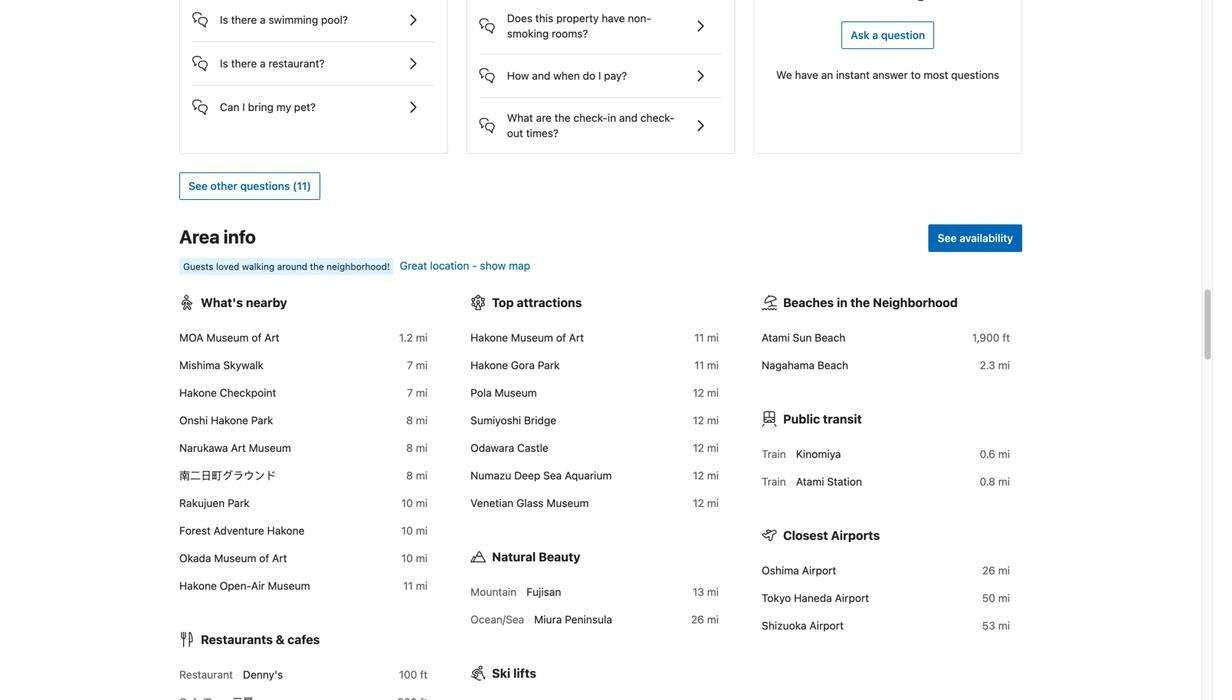 Task type: vqa. For each thing, say whether or not it's contained in the screenshot.


Task type: describe. For each thing, give the bounding box(es) containing it.
tokyo haneda airport
[[762, 592, 869, 605]]

show
[[480, 259, 506, 272]]

mi for okada museum of art
[[416, 552, 428, 565]]

around
[[277, 261, 307, 272]]

public transit
[[783, 412, 862, 427]]

0 vertical spatial beach
[[815, 331, 846, 344]]

2 vertical spatial park
[[228, 497, 250, 510]]

ski
[[492, 666, 511, 681]]

train for kinomiya
[[762, 448, 786, 461]]

what's nearby
[[201, 295, 287, 310]]

1 vertical spatial beach
[[818, 359, 849, 372]]

does
[[507, 12, 533, 24]]

3 8 from the top
[[406, 469, 413, 482]]

do
[[583, 69, 596, 82]]

fujisan
[[527, 586, 561, 599]]

0.8 mi
[[980, 476, 1010, 488]]

53 mi
[[982, 620, 1010, 632]]

mi for moa museum of art
[[416, 331, 428, 344]]

1 vertical spatial the
[[310, 261, 324, 272]]

ft for beaches in the neighborhood
[[1003, 331, 1010, 344]]

the for beaches
[[851, 295, 870, 310]]

10 for of
[[402, 552, 413, 565]]

11 for hakone open-air museum
[[403, 580, 413, 592]]

beaches in the neighborhood
[[783, 295, 958, 310]]

hakone down 'hakone checkpoint'
[[211, 414, 248, 427]]

mi for hakone gora park
[[707, 359, 719, 372]]

2.3 mi
[[980, 359, 1010, 372]]

rakujuen park
[[179, 497, 250, 510]]

13
[[693, 586, 704, 599]]

rooms?
[[552, 27, 588, 40]]

1,900 ft
[[973, 331, 1010, 344]]

museum up 南二日町グラウンド
[[249, 442, 291, 454]]

what are the check-in and check- out times?
[[507, 111, 675, 139]]

mi for hakone museum of art
[[707, 331, 719, 344]]

0 vertical spatial questions
[[951, 69, 1000, 81]]

transit
[[823, 412, 862, 427]]

pool?
[[321, 13, 348, 26]]

hakone for open-
[[179, 580, 217, 592]]

natural beauty
[[492, 550, 581, 564]]

shizuoka airport
[[762, 620, 844, 632]]

narukawa art museum
[[179, 442, 291, 454]]

(11)
[[293, 180, 311, 192]]

12 mi for venetian glass museum
[[693, 497, 719, 510]]

open-
[[220, 580, 251, 592]]

location
[[430, 259, 469, 272]]

museum down hakone gora park
[[495, 387, 537, 399]]

nearby
[[246, 295, 287, 310]]

area
[[179, 226, 220, 248]]

what are the check-in and check- out times? button
[[480, 98, 722, 141]]

2.3
[[980, 359, 996, 372]]

sun
[[793, 331, 812, 344]]

mi for hakone open-air museum
[[416, 580, 428, 592]]

top
[[492, 295, 514, 310]]

and inside "what are the check-in and check- out times?"
[[619, 111, 638, 124]]

walking
[[242, 261, 275, 272]]

numazu deep sea aquarium
[[471, 469, 612, 482]]

how
[[507, 69, 529, 82]]

mi for forest adventure hakone
[[416, 525, 428, 537]]

nagahama
[[762, 359, 815, 372]]

great location - show map
[[400, 259, 530, 272]]

nagahama beach
[[762, 359, 849, 372]]

hakone open-air museum
[[179, 580, 310, 592]]

南二日町グラウンド
[[179, 469, 276, 482]]

station
[[827, 476, 862, 488]]

12 for pola museum
[[693, 387, 704, 399]]

8 mi for museum
[[406, 442, 428, 454]]

area info
[[179, 226, 256, 248]]

air
[[251, 580, 265, 592]]

oshima airport
[[762, 564, 836, 577]]

in inside "what are the check-in and check- out times?"
[[608, 111, 616, 124]]

of for attractions
[[556, 331, 566, 344]]

see availability
[[938, 232, 1013, 244]]

moa
[[179, 331, 204, 344]]

mi for oshima airport
[[998, 564, 1010, 577]]

tokyo
[[762, 592, 791, 605]]

okada
[[179, 552, 211, 565]]

11 mi for hakone gora park
[[695, 359, 719, 372]]

restaurants & cafes
[[201, 633, 320, 647]]

what's
[[201, 295, 243, 310]]

10 for hakone
[[402, 525, 413, 537]]

miura peninsula
[[534, 614, 612, 626]]

&
[[276, 633, 285, 647]]

neighborhood!
[[327, 261, 390, 272]]

11 for hakone museum of art
[[695, 331, 704, 344]]

7 for skywalk
[[407, 359, 413, 372]]

1 check- from the left
[[574, 111, 608, 124]]

can i bring my pet?
[[220, 101, 316, 113]]

smoking
[[507, 27, 549, 40]]

1 horizontal spatial in
[[837, 295, 848, 310]]

hakone right adventure
[[267, 525, 305, 537]]

see for see other questions (11)
[[189, 180, 208, 192]]

bridge
[[524, 414, 556, 427]]

bring
[[248, 101, 274, 113]]

13 mi
[[693, 586, 719, 599]]

we have an instant answer to most questions
[[777, 69, 1000, 81]]

of for nearby
[[252, 331, 262, 344]]

info
[[224, 226, 256, 248]]

8 mi for park
[[406, 414, 428, 427]]

12 for venetian glass museum
[[693, 497, 704, 510]]

is there a restaurant? button
[[192, 42, 435, 73]]

ski lifts
[[492, 666, 536, 681]]

art up 南二日町グラウンド
[[231, 442, 246, 454]]

mi for onshi hakone park
[[416, 414, 428, 427]]

beaches
[[783, 295, 834, 310]]

1 vertical spatial airport
[[835, 592, 869, 605]]

museum up open-
[[214, 552, 256, 565]]

my
[[277, 101, 291, 113]]

mountain
[[471, 586, 517, 599]]

mi for odawara castle
[[707, 442, 719, 454]]

moa museum of art
[[179, 331, 280, 344]]

out
[[507, 127, 523, 139]]

map
[[509, 259, 530, 272]]

i inside can i bring my pet? button
[[242, 101, 245, 113]]

mi for sumiyoshi bridge
[[707, 414, 719, 427]]

1 10 from the top
[[402, 497, 413, 510]]

we
[[777, 69, 792, 81]]

sea
[[543, 469, 562, 482]]

mi for narukawa art museum
[[416, 442, 428, 454]]

12 for odawara castle
[[693, 442, 704, 454]]

12 for sumiyoshi bridge
[[693, 414, 704, 427]]

property
[[556, 12, 599, 24]]

venetian
[[471, 497, 514, 510]]

museum up the 'mishima skywalk'
[[206, 331, 249, 344]]

hakone museum of art
[[471, 331, 584, 344]]

mi for shizuoka airport
[[998, 620, 1010, 632]]

0.6
[[980, 448, 996, 461]]

11 mi for hakone museum of art
[[695, 331, 719, 344]]

3 8 mi from the top
[[406, 469, 428, 482]]

airports
[[831, 528, 880, 543]]

does this property have non- smoking rooms?
[[507, 12, 651, 40]]

most
[[924, 69, 949, 81]]

12 mi for pola museum
[[693, 387, 719, 399]]

7 for checkpoint
[[407, 387, 413, 399]]

mi for mishima skywalk
[[416, 359, 428, 372]]

pola museum
[[471, 387, 537, 399]]

onshi
[[179, 414, 208, 427]]

forest adventure hakone
[[179, 525, 305, 537]]

rakujuen
[[179, 497, 225, 510]]

hakone for checkpoint
[[179, 387, 217, 399]]



Task type: locate. For each thing, give the bounding box(es) containing it.
2 vertical spatial 10 mi
[[402, 552, 428, 565]]

1 horizontal spatial park
[[251, 414, 273, 427]]

1 7 from the top
[[407, 359, 413, 372]]

see left other
[[189, 180, 208, 192]]

restaurants
[[201, 633, 273, 647]]

11
[[695, 331, 704, 344], [695, 359, 704, 372], [403, 580, 413, 592]]

the
[[555, 111, 571, 124], [310, 261, 324, 272], [851, 295, 870, 310]]

1 is from the top
[[220, 13, 228, 26]]

art down 'nearby' at the left top
[[265, 331, 280, 344]]

0 vertical spatial 10 mi
[[402, 497, 428, 510]]

1 horizontal spatial 26
[[983, 564, 996, 577]]

2 vertical spatial airport
[[810, 620, 844, 632]]

0 horizontal spatial park
[[228, 497, 250, 510]]

airport
[[802, 564, 836, 577], [835, 592, 869, 605], [810, 620, 844, 632]]

0 horizontal spatial 26
[[691, 614, 704, 626]]

0 vertical spatial 11 mi
[[695, 331, 719, 344]]

art for okada museum of art
[[272, 552, 287, 565]]

0 vertical spatial ft
[[1003, 331, 1010, 344]]

1 vertical spatial 26 mi
[[691, 614, 719, 626]]

castle
[[517, 442, 549, 454]]

of down attractions
[[556, 331, 566, 344]]

26 down 13
[[691, 614, 704, 626]]

1 vertical spatial i
[[242, 101, 245, 113]]

there left 'swimming'
[[231, 13, 257, 26]]

1 vertical spatial ft
[[420, 669, 428, 681]]

10 mi for of
[[402, 552, 428, 565]]

see for see availability
[[938, 232, 957, 244]]

10 mi
[[402, 497, 428, 510], [402, 525, 428, 537], [402, 552, 428, 565]]

7
[[407, 359, 413, 372], [407, 387, 413, 399]]

the right around
[[310, 261, 324, 272]]

okada museum of art
[[179, 552, 287, 565]]

hakone gora park
[[471, 359, 560, 372]]

park for hakone gora park
[[538, 359, 560, 372]]

a
[[260, 13, 266, 26], [873, 29, 879, 41], [260, 57, 266, 70]]

0 vertical spatial 8
[[406, 414, 413, 427]]

miura
[[534, 614, 562, 626]]

2 8 from the top
[[406, 442, 413, 454]]

train for atami station
[[762, 476, 786, 488]]

1 8 from the top
[[406, 414, 413, 427]]

0 horizontal spatial questions
[[240, 180, 290, 192]]

12 mi for sumiyoshi bridge
[[693, 414, 719, 427]]

have left non-
[[602, 12, 625, 24]]

questions inside button
[[240, 180, 290, 192]]

park
[[538, 359, 560, 372], [251, 414, 273, 427], [228, 497, 250, 510]]

questions right most
[[951, 69, 1000, 81]]

0 vertical spatial i
[[599, 69, 601, 82]]

atami down "kinomiya"
[[796, 476, 824, 488]]

0 vertical spatial the
[[555, 111, 571, 124]]

10 mi for hakone
[[402, 525, 428, 537]]

0 horizontal spatial i
[[242, 101, 245, 113]]

answer
[[873, 69, 908, 81]]

park up adventure
[[228, 497, 250, 510]]

i inside how and when do i pay? button
[[599, 69, 601, 82]]

atami
[[762, 331, 790, 344], [796, 476, 824, 488]]

there inside button
[[231, 13, 257, 26]]

ask a question
[[851, 29, 925, 41]]

0 vertical spatial and
[[532, 69, 551, 82]]

1 horizontal spatial the
[[555, 111, 571, 124]]

0 vertical spatial 7 mi
[[407, 359, 428, 372]]

12 mi
[[693, 387, 719, 399], [693, 414, 719, 427], [693, 442, 719, 454], [693, 469, 719, 482], [693, 497, 719, 510]]

question
[[881, 29, 925, 41]]

1 vertical spatial a
[[873, 29, 879, 41]]

other
[[210, 180, 238, 192]]

0 vertical spatial 7
[[407, 359, 413, 372]]

atami sun beach
[[762, 331, 846, 344]]

mi for 南二日町グラウンド
[[416, 469, 428, 482]]

2 there from the top
[[231, 57, 257, 70]]

1 horizontal spatial have
[[795, 69, 819, 81]]

1 7 mi from the top
[[407, 359, 428, 372]]

0 vertical spatial park
[[538, 359, 560, 372]]

1 horizontal spatial ft
[[1003, 331, 1010, 344]]

there for is there a restaurant?
[[231, 57, 257, 70]]

12 for numazu deep sea aquarium
[[693, 469, 704, 482]]

see other questions (11) button
[[179, 172, 320, 200]]

11 for hakone gora park
[[695, 359, 704, 372]]

there up can
[[231, 57, 257, 70]]

4 12 mi from the top
[[693, 469, 719, 482]]

airport for oshima airport
[[802, 564, 836, 577]]

pay?
[[604, 69, 627, 82]]

atami for atami sun beach
[[762, 331, 790, 344]]

0 horizontal spatial have
[[602, 12, 625, 24]]

1 vertical spatial 10 mi
[[402, 525, 428, 537]]

1 horizontal spatial questions
[[951, 69, 1000, 81]]

1 8 mi from the top
[[406, 414, 428, 427]]

mi for nagahama beach
[[998, 359, 1010, 372]]

2 check- from the left
[[641, 111, 675, 124]]

1 horizontal spatial and
[[619, 111, 638, 124]]

0 horizontal spatial atami
[[762, 331, 790, 344]]

3 12 from the top
[[693, 442, 704, 454]]

26 mi up '50 mi'
[[983, 564, 1010, 577]]

3 10 mi from the top
[[402, 552, 428, 565]]

art
[[265, 331, 280, 344], [569, 331, 584, 344], [231, 442, 246, 454], [272, 552, 287, 565]]

atami station
[[796, 476, 862, 488]]

1 vertical spatial 10
[[402, 525, 413, 537]]

the for what
[[555, 111, 571, 124]]

does this property have non- smoking rooms? button
[[480, 0, 722, 41]]

2 vertical spatial 10
[[402, 552, 413, 565]]

there for is there a swimming pool?
[[231, 13, 257, 26]]

5 12 from the top
[[693, 497, 704, 510]]

questions
[[951, 69, 1000, 81], [240, 180, 290, 192]]

mi for pola museum
[[707, 387, 719, 399]]

3 12 mi from the top
[[693, 442, 719, 454]]

8 for museum
[[406, 442, 413, 454]]

1 vertical spatial 8
[[406, 442, 413, 454]]

forest
[[179, 525, 211, 537]]

guests loved walking around the neighborhood!
[[183, 261, 390, 272]]

0 horizontal spatial check-
[[574, 111, 608, 124]]

hakone up pola
[[471, 359, 508, 372]]

great
[[400, 259, 427, 272]]

of up the air
[[259, 552, 269, 565]]

odawara
[[471, 442, 514, 454]]

ft
[[1003, 331, 1010, 344], [420, 669, 428, 681]]

check- down do
[[574, 111, 608, 124]]

1 vertical spatial 7 mi
[[407, 387, 428, 399]]

1 horizontal spatial 26 mi
[[983, 564, 1010, 577]]

2 7 from the top
[[407, 387, 413, 399]]

hakone for gora
[[471, 359, 508, 372]]

beach right sun
[[815, 331, 846, 344]]

have inside does this property have non- smoking rooms?
[[602, 12, 625, 24]]

atami left sun
[[762, 331, 790, 344]]

hakone
[[471, 331, 508, 344], [471, 359, 508, 372], [179, 387, 217, 399], [211, 414, 248, 427], [267, 525, 305, 537], [179, 580, 217, 592]]

0 vertical spatial train
[[762, 448, 786, 461]]

2 12 from the top
[[693, 414, 704, 427]]

art for hakone museum of art
[[569, 331, 584, 344]]

53
[[982, 620, 996, 632]]

art up hakone open-air museum
[[272, 552, 287, 565]]

beauty
[[539, 550, 581, 564]]

is there a restaurant?
[[220, 57, 325, 70]]

and down pay?
[[619, 111, 638, 124]]

mi for rakujuen park
[[416, 497, 428, 510]]

0 horizontal spatial and
[[532, 69, 551, 82]]

1 vertical spatial 11 mi
[[695, 359, 719, 372]]

in
[[608, 111, 616, 124], [837, 295, 848, 310]]

train left atami station
[[762, 476, 786, 488]]

art down attractions
[[569, 331, 584, 344]]

train left "kinomiya"
[[762, 448, 786, 461]]

a inside button
[[260, 57, 266, 70]]

1 horizontal spatial atami
[[796, 476, 824, 488]]

1 vertical spatial is
[[220, 57, 228, 70]]

1.2
[[399, 331, 413, 344]]

in down pay?
[[608, 111, 616, 124]]

2 vertical spatial 8
[[406, 469, 413, 482]]

airport right haneda
[[835, 592, 869, 605]]

2 vertical spatial the
[[851, 295, 870, 310]]

11 mi for hakone open-air museum
[[403, 580, 428, 592]]

is for is there a swimming pool?
[[220, 13, 228, 26]]

airport down tokyo haneda airport
[[810, 620, 844, 632]]

attractions
[[517, 295, 582, 310]]

2 12 mi from the top
[[693, 414, 719, 427]]

0 vertical spatial 10
[[402, 497, 413, 510]]

mi for venetian glass museum
[[707, 497, 719, 510]]

the right beaches
[[851, 295, 870, 310]]

see other questions (11)
[[189, 180, 311, 192]]

is inside button
[[220, 13, 228, 26]]

12
[[693, 387, 704, 399], [693, 414, 704, 427], [693, 442, 704, 454], [693, 469, 704, 482], [693, 497, 704, 510]]

26 up 50
[[983, 564, 996, 577]]

1 vertical spatial in
[[837, 295, 848, 310]]

museum down sea
[[547, 497, 589, 510]]

0 horizontal spatial 26 mi
[[691, 614, 719, 626]]

2 7 mi from the top
[[407, 387, 428, 399]]

and right how in the top left of the page
[[532, 69, 551, 82]]

numazu
[[471, 469, 511, 482]]

the inside "what are the check-in and check- out times?"
[[555, 111, 571, 124]]

1 vertical spatial 8 mi
[[406, 442, 428, 454]]

0 vertical spatial there
[[231, 13, 257, 26]]

2 vertical spatial 8 mi
[[406, 469, 428, 482]]

there
[[231, 13, 257, 26], [231, 57, 257, 70]]

is up can
[[220, 57, 228, 70]]

is for is there a restaurant?
[[220, 57, 228, 70]]

swimming
[[269, 13, 318, 26]]

are
[[536, 111, 552, 124]]

1 12 mi from the top
[[693, 387, 719, 399]]

0 vertical spatial airport
[[802, 564, 836, 577]]

oshima
[[762, 564, 799, 577]]

there inside button
[[231, 57, 257, 70]]

art for moa museum of art
[[265, 331, 280, 344]]

park right gora
[[538, 359, 560, 372]]

shizuoka
[[762, 620, 807, 632]]

11 mi
[[695, 331, 719, 344], [695, 359, 719, 372], [403, 580, 428, 592]]

1 12 from the top
[[693, 387, 704, 399]]

1 horizontal spatial check-
[[641, 111, 675, 124]]

park down checkpoint
[[251, 414, 273, 427]]

26 mi down 13 mi
[[691, 614, 719, 626]]

0 vertical spatial 11
[[695, 331, 704, 344]]

2 10 from the top
[[402, 525, 413, 537]]

denny's
[[243, 669, 283, 681]]

8
[[406, 414, 413, 427], [406, 442, 413, 454], [406, 469, 413, 482]]

see availability button
[[929, 225, 1023, 252]]

1 vertical spatial 11
[[695, 359, 704, 372]]

the right are on the left of the page
[[555, 111, 571, 124]]

lifts
[[513, 666, 536, 681]]

hakone down top
[[471, 331, 508, 344]]

5 12 mi from the top
[[693, 497, 719, 510]]

park for onshi hakone park
[[251, 414, 273, 427]]

1 train from the top
[[762, 448, 786, 461]]

check-
[[574, 111, 608, 124], [641, 111, 675, 124]]

0 vertical spatial 8 mi
[[406, 414, 428, 427]]

is up "is there a restaurant?"
[[220, 13, 228, 26]]

2 10 mi from the top
[[402, 525, 428, 537]]

100 ft
[[399, 669, 428, 681]]

8 mi
[[406, 414, 428, 427], [406, 442, 428, 454], [406, 469, 428, 482]]

in right beaches
[[837, 295, 848, 310]]

mishima
[[179, 359, 220, 372]]

-
[[472, 259, 477, 272]]

1 vertical spatial there
[[231, 57, 257, 70]]

2 8 mi from the top
[[406, 442, 428, 454]]

mishima skywalk
[[179, 359, 264, 372]]

have left an
[[795, 69, 819, 81]]

hakone down mishima
[[179, 387, 217, 399]]

is inside button
[[220, 57, 228, 70]]

airport for shizuoka airport
[[810, 620, 844, 632]]

2 horizontal spatial the
[[851, 295, 870, 310]]

1 vertical spatial have
[[795, 69, 819, 81]]

1 vertical spatial 7
[[407, 387, 413, 399]]

a right ask
[[873, 29, 879, 41]]

mi for tokyo haneda airport
[[998, 592, 1010, 605]]

0 vertical spatial atami
[[762, 331, 790, 344]]

ft for restaurants & cafes
[[420, 669, 428, 681]]

of up skywalk
[[252, 331, 262, 344]]

venetian glass museum
[[471, 497, 589, 510]]

beach down atami sun beach
[[818, 359, 849, 372]]

1 vertical spatial see
[[938, 232, 957, 244]]

0 horizontal spatial in
[[608, 111, 616, 124]]

1 vertical spatial 26
[[691, 614, 704, 626]]

have
[[602, 12, 625, 24], [795, 69, 819, 81]]

mi for numazu deep sea aquarium
[[707, 469, 719, 482]]

0 vertical spatial 26 mi
[[983, 564, 1010, 577]]

beach
[[815, 331, 846, 344], [818, 359, 849, 372]]

a for restaurant?
[[260, 57, 266, 70]]

0 vertical spatial a
[[260, 13, 266, 26]]

museum right the air
[[268, 580, 310, 592]]

0 horizontal spatial see
[[189, 180, 208, 192]]

7 mi for mishima skywalk
[[407, 359, 428, 372]]

8 for park
[[406, 414, 413, 427]]

checkpoint
[[220, 387, 276, 399]]

museum
[[206, 331, 249, 344], [511, 331, 553, 344], [495, 387, 537, 399], [249, 442, 291, 454], [547, 497, 589, 510], [214, 552, 256, 565], [268, 580, 310, 592]]

ft right 1,900
[[1003, 331, 1010, 344]]

1 vertical spatial and
[[619, 111, 638, 124]]

1 vertical spatial park
[[251, 414, 273, 427]]

hakone for museum
[[471, 331, 508, 344]]

2 horizontal spatial park
[[538, 359, 560, 372]]

restaurant?
[[269, 57, 325, 70]]

i right can
[[242, 101, 245, 113]]

0 vertical spatial is
[[220, 13, 228, 26]]

see left 'availability'
[[938, 232, 957, 244]]

hakone down okada
[[179, 580, 217, 592]]

ft right 100
[[420, 669, 428, 681]]

1 horizontal spatial i
[[599, 69, 601, 82]]

2 train from the top
[[762, 476, 786, 488]]

1 vertical spatial atami
[[796, 476, 824, 488]]

0 horizontal spatial ft
[[420, 669, 428, 681]]

a left restaurant?
[[260, 57, 266, 70]]

narukawa
[[179, 442, 228, 454]]

when
[[553, 69, 580, 82]]

12 mi for odawara castle
[[693, 442, 719, 454]]

2 is from the top
[[220, 57, 228, 70]]

questions left (11)
[[240, 180, 290, 192]]

0 vertical spatial in
[[608, 111, 616, 124]]

natural
[[492, 550, 536, 564]]

0 vertical spatial see
[[189, 180, 208, 192]]

2 vertical spatial a
[[260, 57, 266, 70]]

availability
[[960, 232, 1013, 244]]

i right do
[[599, 69, 601, 82]]

is there a swimming pool? button
[[192, 0, 435, 29]]

atami for atami station
[[796, 476, 824, 488]]

1 vertical spatial train
[[762, 476, 786, 488]]

museum up gora
[[511, 331, 553, 344]]

airport up tokyo haneda airport
[[802, 564, 836, 577]]

1 10 mi from the top
[[402, 497, 428, 510]]

check- down how and when do i pay? button
[[641, 111, 675, 124]]

1 there from the top
[[231, 13, 257, 26]]

0 vertical spatial have
[[602, 12, 625, 24]]

3 10 from the top
[[402, 552, 413, 565]]

0 horizontal spatial the
[[310, 261, 324, 272]]

0 vertical spatial 26
[[983, 564, 996, 577]]

2 vertical spatial 11
[[403, 580, 413, 592]]

7 mi for hakone checkpoint
[[407, 387, 428, 399]]

how and when do i pay?
[[507, 69, 627, 82]]

1 horizontal spatial see
[[938, 232, 957, 244]]

kinomiya
[[796, 448, 841, 461]]

a left 'swimming'
[[260, 13, 266, 26]]

a for swimming
[[260, 13, 266, 26]]

sumiyoshi
[[471, 414, 521, 427]]

4 12 from the top
[[693, 469, 704, 482]]

closest
[[783, 528, 828, 543]]

12 mi for numazu deep sea aquarium
[[693, 469, 719, 482]]

1 vertical spatial questions
[[240, 180, 290, 192]]

mi for hakone checkpoint
[[416, 387, 428, 399]]

2 vertical spatial 11 mi
[[403, 580, 428, 592]]



